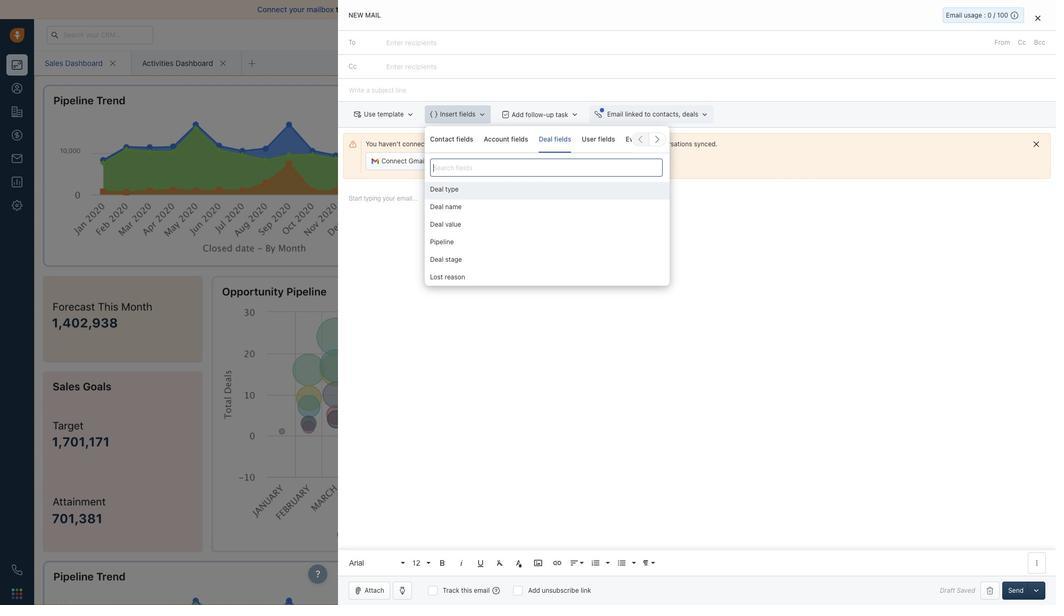 Task type: describe. For each thing, give the bounding box(es) containing it.
insert fields
[[440, 110, 476, 118]]

trial
[[780, 31, 790, 38]]

deal fields
[[539, 135, 571, 143]]

enter recipients text field for to
[[386, 34, 439, 51]]

track
[[443, 587, 459, 595]]

fields for insert fields
[[459, 110, 476, 118]]

insert fields button
[[425, 105, 491, 124]]

fields for event fields
[[645, 135, 662, 143]]

deal for deal name
[[430, 203, 444, 211]]

deal name
[[430, 203, 462, 211]]

synced.
[[694, 140, 718, 148]]

to left new
[[336, 5, 343, 14]]

draft saved
[[940, 587, 975, 595]]

deal stage
[[430, 256, 462, 264]]

your
[[765, 31, 778, 38]]

fields for deal fields
[[554, 135, 571, 143]]

contact
[[430, 135, 455, 143]]

fields for user fields
[[598, 135, 615, 143]]

2 vertical spatial email
[[474, 587, 490, 595]]

dialog containing arial
[[338, 0, 1056, 605]]

different
[[485, 157, 510, 165]]

of
[[505, 5, 512, 14]]

freshworks switcher image
[[12, 589, 22, 599]]

mail
[[365, 11, 381, 19]]

contact fields link
[[430, 126, 473, 153]]

plans
[[880, 30, 896, 38]]

explore plans link
[[849, 28, 902, 41]]

more misc image
[[1032, 558, 1042, 568]]

activities dashboard
[[142, 58, 213, 67]]

the
[[535, 140, 544, 148]]

use template button
[[349, 105, 419, 124]]

add unsubscribe link
[[528, 587, 591, 595]]

connect your mailbox link
[[257, 5, 336, 14]]

explore
[[855, 30, 878, 38]]

insert image (⌘p) image
[[533, 558, 543, 568]]

1 vertical spatial cc
[[349, 62, 357, 70]]

ben.nelson1980@gmail.com
[[436, 140, 525, 148]]

link
[[581, 587, 591, 595]]

this
[[461, 587, 472, 595]]

enable
[[437, 5, 461, 14]]

way
[[471, 5, 484, 14]]

add follow-up task
[[512, 110, 568, 118]]

new
[[349, 11, 364, 19]]

a
[[479, 157, 483, 165]]

attach button
[[349, 582, 390, 600]]

new mail
[[349, 11, 381, 19]]

Write a subject line text field
[[338, 79, 1056, 101]]

task
[[556, 110, 568, 118]]

follow-
[[526, 110, 546, 118]]

connect for connect gmail
[[382, 157, 407, 165]]

1 horizontal spatial cc
[[1018, 38, 1026, 46]]

phone image
[[12, 565, 22, 575]]

sync
[[486, 5, 503, 14]]

conversations
[[650, 140, 692, 148]]

draft
[[940, 587, 955, 595]]

deal for deal type
[[430, 185, 444, 193]]

deal for deal fields
[[539, 135, 553, 143]]

event
[[626, 135, 643, 143]]

your trial ends in 21 days
[[765, 31, 835, 38]]

send button
[[1002, 582, 1030, 600]]

to right now
[[611, 140, 617, 148]]

deals
[[682, 110, 699, 118]]

Search fields search field
[[430, 159, 663, 177]]

italic (⌘i) image
[[457, 558, 466, 568]]

insert
[[440, 110, 457, 118]]

Search your CRM... text field
[[47, 26, 153, 44]]

saved
[[957, 587, 975, 595]]

email linked to contacts, deals
[[607, 110, 699, 118]]

user fields link
[[582, 126, 615, 153]]

ordered list image
[[591, 558, 600, 568]]

/
[[993, 11, 995, 19]]

user
[[582, 135, 596, 143]]

attach
[[365, 587, 384, 595]]

user fields
[[582, 135, 615, 143]]

0 vertical spatial email
[[514, 5, 533, 14]]

conversations.
[[535, 5, 586, 14]]

template
[[378, 110, 404, 118]]

send
[[1008, 587, 1024, 595]]

deal fields link
[[539, 126, 571, 153]]

connect for connect your mailbox to improve deliverability and enable 2-way sync of email conversations.
[[257, 5, 287, 14]]

now
[[597, 140, 609, 148]]

ends
[[792, 31, 806, 38]]

connect for connect a different email
[[452, 157, 478, 165]]

unordered list image
[[617, 558, 627, 568]]

sales
[[45, 58, 63, 67]]

name
[[445, 203, 462, 211]]

add for add follow-up task
[[512, 110, 524, 118]]

email image
[[951, 30, 958, 39]]

to
[[349, 38, 356, 46]]

linked
[[625, 110, 643, 118]]



Task type: vqa. For each thing, say whether or not it's contained in the screenshot.
'You'
yes



Task type: locate. For each thing, give the bounding box(es) containing it.
mailbox
[[307, 5, 334, 14]]

reason
[[445, 273, 465, 281]]

fields left the
[[511, 135, 528, 143]]

connected
[[402, 140, 434, 148]]

cc left the bcc
[[1018, 38, 1026, 46]]

use template
[[364, 110, 404, 118]]

email left linked
[[607, 110, 623, 118]]

to
[[336, 5, 343, 14], [645, 110, 651, 118], [527, 140, 533, 148], [611, 140, 617, 148]]

application containing arial
[[338, 184, 1056, 576]]

email left 'usage'
[[946, 11, 962, 19]]

add
[[512, 110, 524, 118], [528, 587, 540, 595]]

crm.
[[546, 140, 562, 148]]

paragraph format image
[[641, 558, 650, 568]]

1 horizontal spatial dashboard
[[176, 58, 213, 67]]

haven't
[[379, 140, 401, 148]]

gmail
[[409, 157, 426, 165]]

connect down haven't
[[382, 157, 407, 165]]

0 horizontal spatial cc
[[349, 62, 357, 70]]

email right this
[[474, 587, 490, 595]]

fields right it
[[598, 135, 615, 143]]

1 enter recipients text field from the top
[[386, 34, 439, 51]]

align image
[[570, 558, 579, 568]]

Enter recipients text field
[[386, 34, 439, 51], [386, 58, 439, 75]]

add left follow-
[[512, 110, 524, 118]]

contact fields
[[430, 135, 473, 143]]

add left unsubscribe at bottom right
[[528, 587, 540, 595]]

connect gmail button
[[366, 152, 432, 170]]

0 vertical spatial add
[[512, 110, 524, 118]]

email for email usage : 0 / 100
[[946, 11, 962, 19]]

email right of
[[514, 5, 533, 14]]

fields for contact fields
[[456, 135, 473, 143]]

deal value
[[430, 220, 461, 228]]

dashboard for activities dashboard
[[176, 58, 213, 67]]

email linked to contacts, deals button
[[589, 105, 714, 124]]

email inside button
[[607, 110, 623, 118]]

type
[[445, 185, 459, 193]]

cc down to
[[349, 62, 357, 70]]

your right keep
[[635, 140, 649, 148]]

0 vertical spatial cc
[[1018, 38, 1026, 46]]

fields inside dropdown button
[[459, 110, 476, 118]]

your left mailbox on the left top of page
[[289, 5, 305, 14]]

1 vertical spatial email
[[512, 157, 528, 165]]

21
[[814, 31, 820, 38]]

100
[[997, 11, 1008, 19]]

pipeline
[[430, 238, 454, 246]]

event fields link
[[626, 126, 662, 153]]

up
[[546, 110, 554, 118]]

track this email
[[443, 587, 490, 595]]

arial
[[349, 559, 364, 567]]

dashboard for sales dashboard
[[65, 58, 103, 67]]

activities
[[142, 58, 174, 67]]

to inside email linked to contacts, deals button
[[645, 110, 651, 118]]

1 horizontal spatial your
[[635, 140, 649, 148]]

connect your mailbox to improve deliverability and enable 2-way sync of email conversations.
[[257, 5, 586, 14]]

connect left it
[[564, 140, 590, 148]]

enter recipients text field for cc
[[386, 58, 439, 75]]

to left the
[[527, 140, 533, 148]]

0 horizontal spatial email
[[607, 110, 623, 118]]

arial button
[[345, 553, 406, 574]]

keep
[[619, 140, 634, 148]]

close image
[[1035, 15, 1041, 21]]

account
[[484, 135, 509, 143]]

explore plans
[[855, 30, 896, 38]]

0 vertical spatial your
[[289, 5, 305, 14]]

improve
[[345, 5, 373, 14]]

0
[[988, 11, 992, 19]]

deal for deal stage
[[430, 256, 444, 264]]

dashboard right activities
[[176, 58, 213, 67]]

0 horizontal spatial add
[[512, 110, 524, 118]]

0 horizontal spatial dashboard
[[65, 58, 103, 67]]

connect left mailbox on the left top of page
[[257, 5, 287, 14]]

connect inside button
[[382, 157, 407, 165]]

clear formatting image
[[495, 558, 505, 568]]

it
[[591, 140, 595, 148]]

1 horizontal spatial email
[[946, 11, 962, 19]]

fields
[[459, 110, 476, 118], [456, 135, 473, 143], [511, 135, 528, 143], [554, 135, 571, 143], [598, 135, 615, 143], [645, 135, 662, 143]]

account fields
[[484, 135, 528, 143]]

bcc
[[1034, 38, 1046, 46]]

bold (⌘b) image
[[438, 558, 447, 568]]

0 vertical spatial enter recipients text field
[[386, 34, 439, 51]]

connect left a
[[452, 157, 478, 165]]

group
[[425, 182, 670, 342]]

days
[[822, 31, 835, 38]]

deal type
[[430, 185, 459, 193]]

1 vertical spatial email
[[607, 110, 623, 118]]

email usage : 0 / 100
[[946, 11, 1008, 19]]

account fields link
[[484, 126, 528, 153]]

enter recipients text field up template
[[386, 58, 439, 75]]

0 vertical spatial email
[[946, 11, 962, 19]]

your
[[289, 5, 305, 14], [635, 140, 649, 148]]

:
[[984, 11, 986, 19]]

unsubscribe
[[542, 587, 579, 595]]

group containing deal type
[[425, 182, 670, 342]]

0 horizontal spatial your
[[289, 5, 305, 14]]

from
[[995, 38, 1010, 46]]

enter recipients text field down connect your mailbox to improve deliverability and enable 2-way sync of email conversations.
[[386, 34, 439, 51]]

email
[[514, 5, 533, 14], [512, 157, 528, 165], [474, 587, 490, 595]]

fields right the event
[[645, 135, 662, 143]]

1 horizontal spatial add
[[528, 587, 540, 595]]

you haven't connected ben.nelson1980@gmail.com to the crm. connect it now to keep your conversations synced.
[[366, 140, 718, 148]]

fields right contact
[[456, 135, 473, 143]]

connect a different email
[[452, 157, 528, 165]]

to right linked
[[645, 110, 651, 118]]

fields right the
[[554, 135, 571, 143]]

text color image
[[514, 558, 524, 568]]

usage
[[964, 11, 982, 19]]

underline (⌘u) image
[[476, 558, 485, 568]]

phone element
[[6, 559, 28, 581]]

connect inside button
[[452, 157, 478, 165]]

deal for deal value
[[430, 220, 444, 228]]

you
[[366, 140, 377, 148]]

2 dashboard from the left
[[176, 58, 213, 67]]

connect a different email button
[[436, 152, 534, 170]]

fields for account fields
[[511, 135, 528, 143]]

value
[[445, 220, 461, 228]]

1 vertical spatial enter recipients text field
[[386, 58, 439, 75]]

dashboard
[[65, 58, 103, 67], [176, 58, 213, 67]]

dialog
[[338, 0, 1056, 605]]

email inside button
[[512, 157, 528, 165]]

email for email linked to contacts, deals
[[607, 110, 623, 118]]

lost
[[430, 273, 443, 281]]

deliverability
[[375, 5, 420, 14]]

sales dashboard
[[45, 58, 103, 67]]

cc
[[1018, 38, 1026, 46], [349, 62, 357, 70]]

in
[[807, 31, 812, 38]]

use
[[364, 110, 376, 118]]

add for add unsubscribe link
[[528, 587, 540, 595]]

event fields
[[626, 135, 662, 143]]

1 vertical spatial your
[[635, 140, 649, 148]]

1 dashboard from the left
[[65, 58, 103, 67]]

connect
[[257, 5, 287, 14], [564, 140, 590, 148], [382, 157, 407, 165], [452, 157, 478, 165]]

email
[[946, 11, 962, 19], [607, 110, 623, 118]]

contacts,
[[653, 110, 681, 118]]

2 enter recipients text field from the top
[[386, 58, 439, 75]]

12
[[412, 559, 420, 567]]

insert link (⌘k) image
[[553, 558, 562, 568]]

fields right insert
[[459, 110, 476, 118]]

email right the different
[[512, 157, 528, 165]]

stage
[[445, 256, 462, 264]]

12 button
[[408, 553, 432, 574]]

and
[[422, 5, 435, 14]]

dashboard right sales at top
[[65, 58, 103, 67]]

1 vertical spatial add
[[528, 587, 540, 595]]

lost reason
[[430, 273, 465, 281]]

application
[[338, 184, 1056, 576]]



